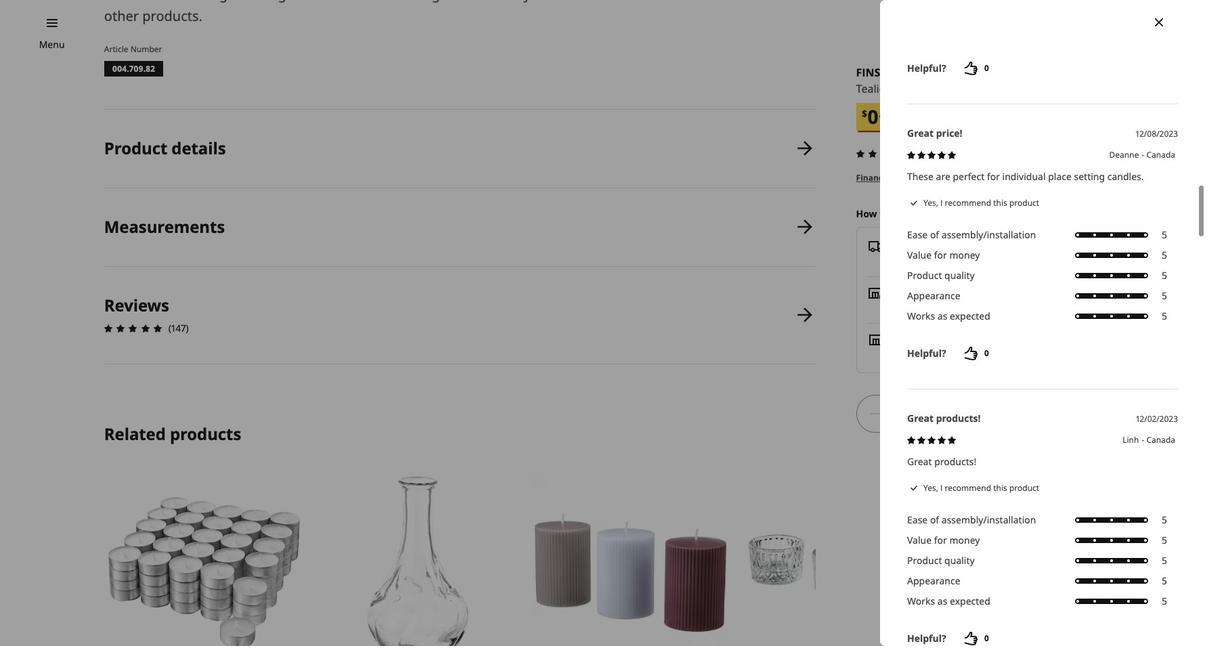 Task type: vqa. For each thing, say whether or not it's contained in the screenshot.
2nd FEJKA from left
no



Task type: locate. For each thing, give the bounding box(es) containing it.
2 pick from the top
[[892, 301, 910, 314]]

expected
[[950, 310, 991, 322], [950, 595, 991, 608]]

ease for great products!
[[908, 513, 928, 526]]

2 - from the top
[[1142, 434, 1145, 446]]

1 vertical spatial finsmak
[[857, 65, 905, 80]]

1 yes, i recommend this product from the top
[[924, 197, 1040, 208]]

ease
[[908, 228, 928, 241], [908, 513, 928, 526]]

0 vertical spatial works
[[908, 310, 936, 322]]

1 works as expected from the top
[[908, 310, 991, 322]]

list
[[100, 110, 816, 364]]

0 horizontal spatial review: 4.9 out of 5 stars. total reviews: 147 image
[[100, 320, 166, 336]]

0 vertical spatial 0 button
[[952, 55, 1006, 82]]

yes, i recommend this product for are
[[924, 197, 1040, 208]]

(147) inside button
[[921, 147, 941, 160]]

value
[[908, 249, 932, 261], [908, 534, 932, 547]]

finsmak up 'tealight' at the top right
[[857, 65, 905, 80]]

1 expected from the top
[[950, 310, 991, 322]]

2 horizontal spatial to
[[937, 239, 947, 252]]

1 vertical spatial at
[[929, 348, 938, 360]]

up
[[915, 286, 928, 299], [913, 301, 926, 314]]

0 vertical spatial product
[[104, 137, 167, 159]]

helpful?
[[908, 62, 947, 75], [908, 347, 947, 360], [908, 632, 947, 645]]

2 vertical spatial great
[[908, 455, 932, 468]]

1 vertical spatial as
[[938, 595, 948, 608]]

value for money for are
[[908, 249, 980, 261]]

2 recommend from the top
[[945, 482, 992, 493]]

product quality
[[908, 269, 975, 282], [908, 554, 975, 567]]

0 vertical spatial value
[[908, 249, 932, 261]]

0 for third 0 button from the bottom
[[985, 62, 990, 74]]

viljestark vase, clear glass, 6 ¾ " image
[[318, 473, 517, 646]]

1 vertical spatial ease of assembly/installation
[[908, 513, 1037, 526]]

right image
[[1124, 245, 1140, 262]]

2 quality from the top
[[945, 554, 975, 567]]

0 vertical spatial great
[[908, 127, 934, 140]]

2 this from the top
[[994, 482, 1008, 493]]

dialog containing helpful?
[[881, 0, 1206, 646]]

1 vertical spatial great products!
[[908, 455, 977, 468]]

ease of assembly/installation
[[908, 228, 1037, 241], [908, 513, 1037, 526]]

- right the linh
[[1142, 434, 1145, 446]]

1 vertical spatial great
[[908, 412, 934, 425]]

1 horizontal spatial review: 4.9 out of 5 stars. total reviews: 147 image
[[853, 146, 918, 162]]

ease of assembly/installation for products!
[[908, 513, 1037, 526]]

0 vertical spatial canada
[[1147, 149, 1176, 161]]

1 canada from the top
[[1147, 149, 1176, 161]]

0 vertical spatial of
[[931, 228, 940, 241]]

1 vertical spatial value
[[908, 534, 932, 547]]

holder,
[[900, 81, 935, 96]]

pick up pick up at canton, mi
[[892, 286, 912, 299]]

1 vertical spatial appearance
[[908, 574, 961, 587]]

and up products.
[[173, 0, 197, 3]]

1 vertical spatial of
[[931, 513, 940, 526]]

2 great products! from the top
[[908, 455, 977, 468]]

0 vertical spatial money
[[950, 249, 980, 261]]

0 horizontal spatial (147)
[[169, 322, 189, 334]]

1 value for money from the top
[[908, 249, 980, 261]]

1 5 from the top
[[1162, 228, 1168, 241]]

finsmak inside 'a timeless and elegant design makes finsmak tealight holder easy to use and combine with other products.'
[[343, 0, 401, 3]]

1 vertical spatial to
[[880, 207, 890, 220]]

and right use
[[577, 0, 601, 3]]

at down available in the right of the page
[[928, 301, 937, 314]]

pick for pick up
[[892, 286, 912, 299]]

money
[[950, 249, 980, 261], [950, 534, 980, 547]]

1 horizontal spatial to
[[880, 207, 890, 220]]

0 vertical spatial quality
[[945, 269, 975, 282]]

product for great price!
[[908, 269, 943, 282]]

2 value for money from the top
[[908, 534, 980, 547]]

1 vertical spatial for
[[935, 249, 948, 261]]

1 money from the top
[[950, 249, 980, 261]]

document
[[881, 0, 1206, 646]]

1 vertical spatial canada
[[1147, 434, 1176, 446]]

product details
[[104, 137, 226, 159]]

quality
[[945, 269, 975, 282], [945, 554, 975, 567]]

article
[[104, 43, 128, 55]]

2 works as expected from the top
[[908, 595, 991, 608]]

mi up in stock at canton, mi
[[976, 301, 988, 314]]

1 yes, from the top
[[924, 197, 939, 208]]

1 product quality from the top
[[908, 269, 975, 282]]

1 horizontal spatial finsmak
[[857, 65, 905, 80]]

0 vertical spatial works as expected
[[908, 310, 991, 322]]

in
[[892, 348, 901, 360]]

1 vertical spatial money
[[950, 534, 980, 547]]

1 pick from the top
[[892, 286, 912, 299]]

1 vertical spatial works as expected
[[908, 595, 991, 608]]

1 vertical spatial this
[[994, 482, 1008, 493]]

i
[[941, 197, 943, 208], [941, 482, 943, 493]]

at
[[928, 301, 937, 314], [929, 348, 938, 360]]

2 product quality from the top
[[908, 554, 975, 567]]

yes, i recommend this product
[[924, 197, 1040, 208], [924, 482, 1040, 493]]

pick down pick up
[[892, 301, 910, 314]]

to left use
[[534, 0, 547, 3]]

product details heading
[[104, 137, 226, 159]]

0 vertical spatial canton,
[[939, 301, 974, 314]]

1 value from the top
[[908, 249, 932, 261]]

2 ease of assembly/installation from the top
[[908, 513, 1037, 526]]

1 vertical spatial canton,
[[941, 348, 975, 360]]

ease for these are perfect for individual place setting candles.
[[908, 228, 928, 241]]

1 i from the top
[[941, 197, 943, 208]]

great
[[908, 127, 934, 140], [908, 412, 934, 425], [908, 455, 932, 468]]

design
[[252, 0, 295, 3]]

2 money from the top
[[950, 534, 980, 547]]

1 vertical spatial helpful?
[[908, 347, 947, 360]]

1 vertical spatial ease
[[908, 513, 928, 526]]

2 works from the top
[[908, 595, 936, 608]]

2 great from the top
[[908, 412, 934, 425]]

1 vertical spatial yes,
[[924, 482, 939, 493]]

0 vertical spatial yes,
[[924, 197, 939, 208]]

value for great products!
[[908, 534, 932, 547]]

expected for products!
[[950, 595, 991, 608]]

deanne - canada
[[1110, 149, 1176, 161]]

(147) down the reviews heading
[[169, 322, 189, 334]]

smällspirea tealight holder, clear glass/patterned, 1 ½ " image
[[744, 473, 944, 646]]

1 vertical spatial product
[[1010, 482, 1040, 493]]

products.
[[142, 7, 202, 25]]

product quality for products!
[[908, 554, 975, 567]]

1 - from the top
[[1142, 149, 1145, 161]]

delivery
[[895, 239, 934, 252]]

finsmak inside finsmak tealight holder, clear glass,
[[857, 65, 905, 80]]

recommend for are
[[945, 197, 992, 208]]

2 of from the top
[[931, 513, 940, 526]]

great for great
[[908, 412, 934, 425]]

canton, up in stock at canton, mi
[[939, 301, 974, 314]]

makes
[[298, 0, 340, 3]]

1 vertical spatial mi
[[978, 348, 989, 360]]

0 vertical spatial helpful?
[[908, 62, 947, 75]]

up down pick up
[[913, 301, 926, 314]]

dialog
[[881, 0, 1206, 646]]

1 horizontal spatial and
[[577, 0, 601, 3]]

1 vertical spatial expected
[[950, 595, 991, 608]]

0 vertical spatial recommend
[[945, 197, 992, 208]]

0 vertical spatial up
[[915, 286, 928, 299]]

canton, mi button up in stock at canton, mi group
[[939, 301, 988, 314]]

great for these
[[908, 127, 934, 140]]

at right stock
[[929, 348, 938, 360]]

0 vertical spatial (147)
[[921, 147, 941, 160]]

tealight
[[405, 0, 454, 3]]

1 vertical spatial value for money
[[908, 534, 980, 547]]

financing options are available. details > button
[[857, 172, 1023, 184]]

0 button for great products!
[[952, 625, 1006, 646]]

review: 4.9 out of 5 stars. total reviews: 147 image
[[853, 146, 918, 162], [100, 320, 166, 336]]

0 horizontal spatial to
[[534, 0, 547, 3]]

product for products!
[[1010, 482, 1040, 493]]

8 5 from the top
[[1162, 554, 1168, 567]]

this for are
[[994, 197, 1008, 208]]

up up pick up at canton, mi group
[[915, 286, 928, 299]]

how
[[857, 207, 878, 220]]

(147) down the "great price!" on the right top of the page
[[921, 147, 941, 160]]

1 of from the top
[[931, 228, 940, 241]]

of
[[931, 228, 940, 241], [931, 513, 940, 526]]

0 vertical spatial ease
[[908, 228, 928, 241]]

2 and from the left
[[577, 0, 601, 3]]

use
[[551, 0, 574, 3]]

1 appearance from the top
[[908, 289, 961, 302]]

for for price!
[[935, 249, 948, 261]]

details
[[172, 137, 226, 159]]

1 vertical spatial yes, i recommend this product
[[924, 482, 1040, 493]]

0 horizontal spatial and
[[173, 0, 197, 3]]

1 ease of assembly/installation from the top
[[908, 228, 1037, 241]]

-
[[1142, 149, 1145, 161], [1142, 434, 1145, 446]]

0 vertical spatial assembly/installation
[[942, 228, 1037, 241]]

recommend for products!
[[945, 482, 992, 493]]

0 vertical spatial ease of assembly/installation
[[908, 228, 1037, 241]]

glimma unscented tealights image
[[104, 473, 304, 646]]

these
[[908, 170, 934, 183]]

0 vertical spatial as
[[938, 310, 948, 322]]

2 as from the top
[[938, 595, 948, 608]]

3 0 button from the top
[[952, 625, 1006, 646]]

to left 'get'
[[880, 207, 890, 220]]

2 vertical spatial 0 button
[[952, 625, 1006, 646]]

2 product from the top
[[1010, 482, 1040, 493]]

canada down "12/08/2023"
[[1147, 149, 1176, 161]]

canada
[[1147, 149, 1176, 161], [1147, 434, 1176, 446]]

kopparlönn scented pillar candle, almond & cherry/mixed colors, 30 hr image
[[531, 473, 731, 646]]

value for money for products!
[[908, 534, 980, 547]]

pick for pick up at canton, mi
[[892, 301, 910, 314]]

2 i from the top
[[941, 482, 943, 493]]

2 appearance from the top
[[908, 574, 961, 587]]

0 vertical spatial this
[[994, 197, 1008, 208]]

of for products!
[[931, 513, 940, 526]]

are right the options
[[931, 172, 944, 184]]

assembly/installation for products!
[[942, 513, 1037, 526]]

with
[[664, 0, 691, 3]]

0 vertical spatial -
[[1142, 149, 1145, 161]]

3 5 from the top
[[1162, 269, 1168, 282]]

works as expected
[[908, 310, 991, 322], [908, 595, 991, 608]]

recommend
[[945, 197, 992, 208], [945, 482, 992, 493]]

0 vertical spatial product
[[1010, 197, 1040, 208]]

are
[[936, 170, 951, 183], [931, 172, 944, 184]]

canton, right stock
[[941, 348, 975, 360]]

0 vertical spatial appearance
[[908, 289, 961, 302]]

up for pick up
[[915, 286, 928, 299]]

canton, mi button
[[939, 301, 988, 314], [941, 348, 989, 360]]

canada for these are perfect for individual place setting candles.
[[1147, 149, 1176, 161]]

finsmak right makes
[[343, 0, 401, 3]]

appearance
[[908, 289, 961, 302], [908, 574, 961, 587]]

related
[[104, 422, 166, 445]]

1 product from the top
[[1010, 197, 1040, 208]]

perfect
[[953, 170, 985, 183]]

2 canada from the top
[[1147, 434, 1176, 446]]

3 helpful? from the top
[[908, 632, 947, 645]]

1 helpful? from the top
[[908, 62, 947, 75]]

1 vertical spatial product
[[908, 269, 943, 282]]

as
[[938, 310, 948, 322], [938, 595, 948, 608]]

0 vertical spatial mi
[[976, 301, 988, 314]]

for
[[988, 170, 1000, 183], [935, 249, 948, 261], [935, 534, 948, 547]]

1 great from the top
[[908, 127, 934, 140]]

as for are
[[938, 310, 948, 322]]

mi
[[976, 301, 988, 314], [978, 348, 989, 360]]

12/08/2023
[[1136, 128, 1179, 140]]

review: 4.9 out of 5 stars. total reviews: 147 image down the reviews heading
[[100, 320, 166, 336]]

canton, mi button right stock
[[941, 348, 989, 360]]

products!
[[937, 412, 981, 425], [935, 455, 977, 468]]

2 0 button from the top
[[952, 340, 1006, 367]]

1 vertical spatial 0 button
[[952, 340, 1006, 367]]

1 horizontal spatial (147)
[[921, 147, 941, 160]]

pick up
[[892, 286, 928, 299]]

0 vertical spatial product quality
[[908, 269, 975, 282]]

1 vertical spatial -
[[1142, 434, 1145, 446]]

2 assembly/installation from the top
[[942, 513, 1037, 526]]

0 horizontal spatial finsmak
[[343, 0, 401, 3]]

1 vertical spatial product quality
[[908, 554, 975, 567]]

0 vertical spatial at
[[928, 301, 937, 314]]

setting
[[1075, 170, 1106, 183]]

1 this from the top
[[994, 197, 1008, 208]]

in stock at canton, mi group
[[892, 348, 989, 360]]

related products
[[104, 422, 241, 445]]

0 vertical spatial yes, i recommend this product
[[924, 197, 1040, 208]]

0 vertical spatial review: 4.9 out of 5 stars. total reviews: 147 image
[[853, 146, 918, 162]]

canada down 12/02/2023
[[1147, 434, 1176, 446]]

2 5 from the top
[[1162, 249, 1168, 261]]

document containing helpful?
[[881, 0, 1206, 646]]

- for these are perfect for individual place setting candles.
[[1142, 149, 1145, 161]]

2 vertical spatial for
[[935, 534, 948, 547]]

to inside delivery to 48146 available
[[937, 239, 947, 252]]

0 vertical spatial pick
[[892, 286, 912, 299]]

appearance for great
[[908, 574, 961, 587]]

- right 'deanne'
[[1142, 149, 1145, 161]]

2 expected from the top
[[950, 595, 991, 608]]

Quantity input value text field
[[889, 395, 908, 433]]

1 quality from the top
[[945, 269, 975, 282]]

money for are
[[950, 249, 980, 261]]

expected for are
[[950, 310, 991, 322]]

product
[[104, 137, 167, 159], [908, 269, 943, 282], [908, 554, 943, 567]]

products
[[170, 422, 241, 445]]

2 helpful? from the top
[[908, 347, 947, 360]]

2 value from the top
[[908, 534, 932, 547]]

works
[[908, 310, 936, 322], [908, 595, 936, 608]]

0 vertical spatial to
[[534, 0, 547, 3]]

4 5 from the top
[[1162, 289, 1168, 302]]

2 vertical spatial helpful?
[[908, 632, 947, 645]]

1 vertical spatial i
[[941, 482, 943, 493]]

0 vertical spatial i
[[941, 197, 943, 208]]

0 vertical spatial value for money
[[908, 249, 980, 261]]

$
[[862, 107, 868, 120]]

1 vertical spatial assembly/installation
[[942, 513, 1037, 526]]

appearance for these
[[908, 289, 961, 302]]

to up available in the right of the page
[[937, 239, 947, 252]]

1 assembly/installation from the top
[[942, 228, 1037, 241]]

pick
[[892, 286, 912, 299], [892, 301, 910, 314]]

assembly/installation
[[942, 228, 1037, 241], [942, 513, 1037, 526]]

1 vertical spatial recommend
[[945, 482, 992, 493]]

49
[[882, 107, 893, 120]]

2 vertical spatial product
[[908, 554, 943, 567]]

review: 4.9 out of 5 stars. total reviews: 147 image up financing
[[853, 146, 918, 162]]

value for money
[[908, 249, 980, 261], [908, 534, 980, 547]]

mi down pick up at canton, mi group
[[978, 348, 989, 360]]

at for up
[[928, 301, 937, 314]]

ease of assembly/installation for are
[[908, 228, 1037, 241]]

0 button
[[952, 55, 1006, 82], [952, 340, 1006, 367], [952, 625, 1006, 646]]

1 recommend from the top
[[945, 197, 992, 208]]

0 for great products! 0 button
[[985, 633, 990, 644]]

1 ease from the top
[[908, 228, 928, 241]]

0 vertical spatial canton, mi button
[[939, 301, 988, 314]]

2 yes, i recommend this product from the top
[[924, 482, 1040, 493]]

1 vertical spatial pick
[[892, 301, 910, 314]]

clear
[[938, 81, 963, 96]]

measurements
[[104, 215, 225, 238]]

2 vertical spatial to
[[937, 239, 947, 252]]

0 vertical spatial expected
[[950, 310, 991, 322]]

number
[[130, 43, 162, 55]]

0 vertical spatial great products!
[[908, 412, 981, 425]]

(147)
[[921, 147, 941, 160], [169, 322, 189, 334]]

0 vertical spatial finsmak
[[343, 0, 401, 3]]

canton,
[[939, 301, 974, 314], [941, 348, 975, 360]]

1 as from the top
[[938, 310, 948, 322]]

1 works from the top
[[908, 310, 936, 322]]

1 vertical spatial quality
[[945, 554, 975, 567]]

1 vertical spatial canton, mi button
[[941, 348, 989, 360]]

2 yes, from the top
[[924, 482, 939, 493]]

linh - canada
[[1123, 434, 1176, 446]]

2 ease from the top
[[908, 513, 928, 526]]

1 vertical spatial up
[[913, 301, 926, 314]]

finsmak
[[343, 0, 401, 3], [857, 65, 905, 80]]

product quality for are
[[908, 269, 975, 282]]

1 vertical spatial works
[[908, 595, 936, 608]]



Task type: describe. For each thing, give the bounding box(es) containing it.
in stock at canton, mi
[[892, 348, 989, 360]]

mi for pick up at canton, mi
[[976, 301, 988, 314]]

yes, for great
[[924, 482, 939, 493]]

- for great products!
[[1142, 434, 1145, 446]]

as for products!
[[938, 595, 948, 608]]

delivery to 48146 available
[[895, 239, 977, 267]]

options
[[898, 172, 929, 184]]

menu button
[[39, 37, 65, 52]]

are inside button
[[931, 172, 944, 184]]

candles.
[[1108, 170, 1144, 183]]

quality for are
[[945, 269, 975, 282]]

price!
[[937, 127, 963, 140]]

product for are
[[1010, 197, 1040, 208]]

glass,
[[966, 81, 994, 96]]

0 vertical spatial for
[[988, 170, 1000, 183]]

12/02/2023
[[1137, 413, 1179, 425]]

available
[[909, 254, 949, 267]]

7 5 from the top
[[1162, 534, 1168, 547]]

canada for great products!
[[1147, 434, 1176, 446]]

>
[[1018, 172, 1023, 184]]

9 5 from the top
[[1162, 574, 1168, 587]]

how to get it
[[857, 207, 917, 220]]

for for products!
[[935, 534, 948, 547]]

get
[[892, 207, 908, 220]]

place
[[1049, 170, 1072, 183]]

measurements button
[[104, 188, 816, 266]]

yes, i recommend this product for products!
[[924, 482, 1040, 493]]

canton, for in stock at
[[941, 348, 975, 360]]

menu
[[39, 38, 65, 51]]

deanne
[[1110, 149, 1140, 161]]

tealight
[[857, 81, 897, 96]]

value for these are perfect for individual place setting candles.
[[908, 249, 932, 261]]

works for great
[[908, 595, 936, 608]]

1 vertical spatial review: 4.9 out of 5 stars. total reviews: 147 image
[[100, 320, 166, 336]]

canton, mi button for pick up at
[[939, 301, 988, 314]]

1 vertical spatial (147)
[[169, 322, 189, 334]]

to inside 'a timeless and elegant design makes finsmak tealight holder easy to use and combine with other products.'
[[534, 0, 547, 3]]

money for products!
[[950, 534, 980, 547]]

works for these
[[908, 310, 936, 322]]

stock
[[904, 348, 927, 360]]

1 vertical spatial products!
[[935, 455, 977, 468]]

1 and from the left
[[173, 0, 197, 3]]

reviews
[[104, 294, 169, 316]]

combine
[[605, 0, 660, 3]]

up for pick up at canton, mi
[[913, 301, 926, 314]]

$ 0 . 49
[[862, 104, 893, 129]]

mi for in stock at canton, mi
[[978, 348, 989, 360]]

linh
[[1123, 434, 1140, 446]]

48146
[[949, 239, 977, 252]]

product inside button
[[104, 137, 167, 159]]

list containing product details
[[100, 110, 816, 364]]

it
[[910, 207, 917, 220]]

financing
[[857, 172, 896, 184]]

product details button
[[104, 110, 816, 188]]

pick up at canton, mi
[[892, 301, 988, 314]]

this for products!
[[994, 482, 1008, 493]]

a timeless and elegant design makes finsmak tealight holder easy to use and combine with other products.
[[104, 0, 691, 25]]

a
[[104, 0, 113, 3]]

(147) button
[[853, 146, 941, 162]]

assembly/installation for are
[[942, 228, 1037, 241]]

timeless
[[116, 0, 169, 3]]

helpful? for products!
[[908, 632, 947, 645]]

article number
[[104, 43, 162, 55]]

0 vertical spatial products!
[[937, 412, 981, 425]]

to for how to get it
[[880, 207, 890, 220]]

of for are
[[931, 228, 940, 241]]

elegant
[[201, 0, 249, 3]]

at for stock
[[929, 348, 938, 360]]

5 5 from the top
[[1162, 310, 1168, 322]]

0 button for great price!
[[952, 340, 1006, 367]]

review: 4.9 out of 5 stars. total reviews: 147 image inside (147) button
[[853, 146, 918, 162]]

available.
[[946, 172, 986, 184]]

pick up at canton, mi group
[[892, 301, 988, 314]]

canton, mi button for in stock at
[[941, 348, 989, 360]]

works as expected for products!
[[908, 595, 991, 608]]

yes, for these
[[924, 197, 939, 208]]

easy
[[502, 0, 531, 3]]

3 great from the top
[[908, 455, 932, 468]]

financing options are available. details >
[[857, 172, 1023, 184]]

1 great products! from the top
[[908, 412, 981, 425]]

measurements heading
[[104, 215, 225, 238]]

great price!
[[908, 127, 963, 140]]

reviews heading
[[104, 294, 169, 316]]

.
[[879, 107, 882, 120]]

are right these
[[936, 170, 951, 183]]

finsmak tealight holder, clear glass,
[[857, 65, 997, 96]]

helpful? for price!
[[908, 347, 947, 360]]

other
[[104, 7, 139, 25]]

i for products!
[[941, 482, 943, 493]]

quality for products!
[[945, 554, 975, 567]]

0 for great price! 0 button
[[985, 347, 990, 359]]

works as expected for are
[[908, 310, 991, 322]]

i for are
[[941, 197, 943, 208]]

these are perfect for individual place setting candles.
[[908, 170, 1144, 183]]

individual
[[1003, 170, 1046, 183]]

product for great products!
[[908, 554, 943, 567]]

to for delivery to 48146 available
[[937, 239, 947, 252]]

6 5 from the top
[[1162, 513, 1168, 526]]

holder
[[457, 0, 499, 3]]

004.709.82
[[112, 63, 155, 75]]

10 5 from the top
[[1162, 595, 1168, 608]]

1 0 button from the top
[[952, 55, 1006, 82]]

details
[[988, 172, 1016, 184]]

canton, for pick up at
[[939, 301, 974, 314]]



